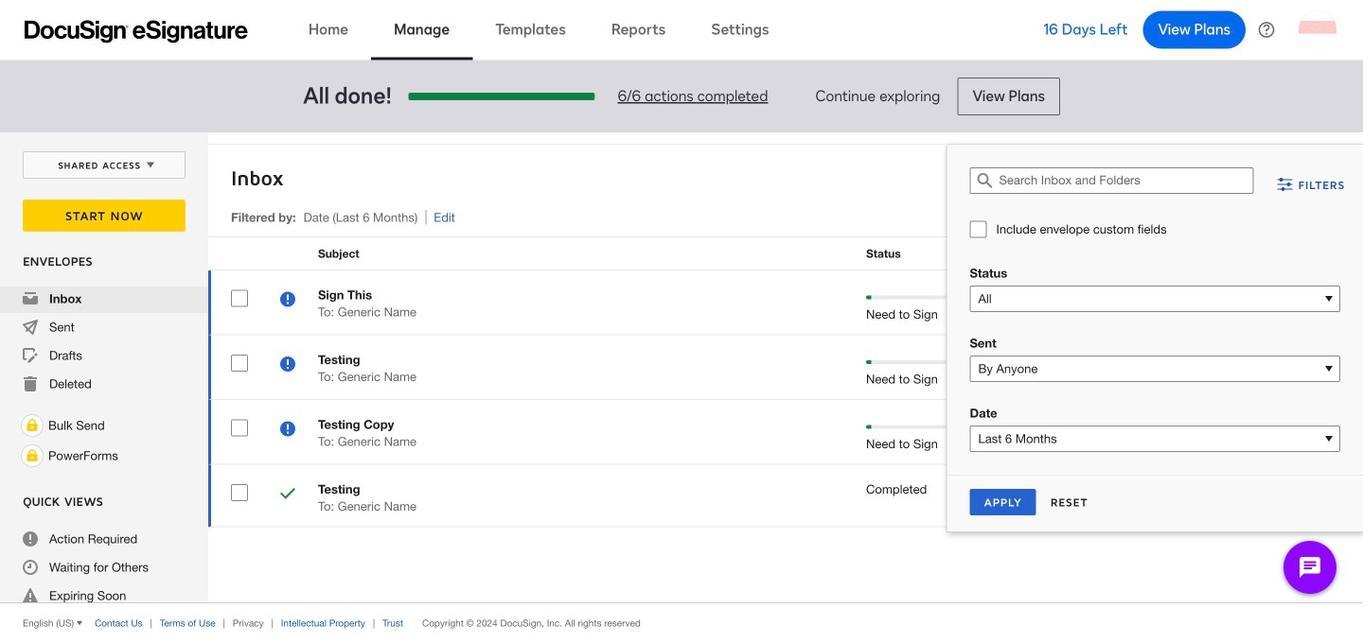 Task type: locate. For each thing, give the bounding box(es) containing it.
need to sign image
[[280, 357, 295, 375], [280, 422, 295, 440]]

need to sign image
[[280, 292, 295, 310]]

your uploaded profile image image
[[1299, 11, 1337, 49]]

sent image
[[23, 320, 38, 335]]

need to sign image down need to sign image
[[280, 357, 295, 375]]

2 need to sign image from the top
[[280, 422, 295, 440]]

completed image
[[280, 487, 295, 505]]

0 vertical spatial lock image
[[21, 415, 44, 437]]

0 vertical spatial need to sign image
[[280, 357, 295, 375]]

need to sign image up completed icon
[[280, 422, 295, 440]]

action required image
[[23, 532, 38, 547]]

docusign esignature image
[[25, 20, 248, 43]]

1 vertical spatial lock image
[[21, 445, 44, 468]]

1 lock image from the top
[[21, 415, 44, 437]]

alert image
[[23, 589, 38, 604]]

trash image
[[23, 377, 38, 392]]

more info region
[[0, 603, 1364, 644]]

1 vertical spatial need to sign image
[[280, 422, 295, 440]]

draft image
[[23, 348, 38, 364]]

lock image
[[21, 415, 44, 437], [21, 445, 44, 468]]



Task type: vqa. For each thing, say whether or not it's contained in the screenshot.
your uploaded profile image
yes



Task type: describe. For each thing, give the bounding box(es) containing it.
clock image
[[23, 561, 38, 576]]

inbox image
[[23, 292, 38, 307]]

2 lock image from the top
[[21, 445, 44, 468]]

Search Inbox and Folders text field
[[999, 169, 1253, 193]]

1 need to sign image from the top
[[280, 357, 295, 375]]

secondary navigation region
[[0, 133, 1364, 644]]



